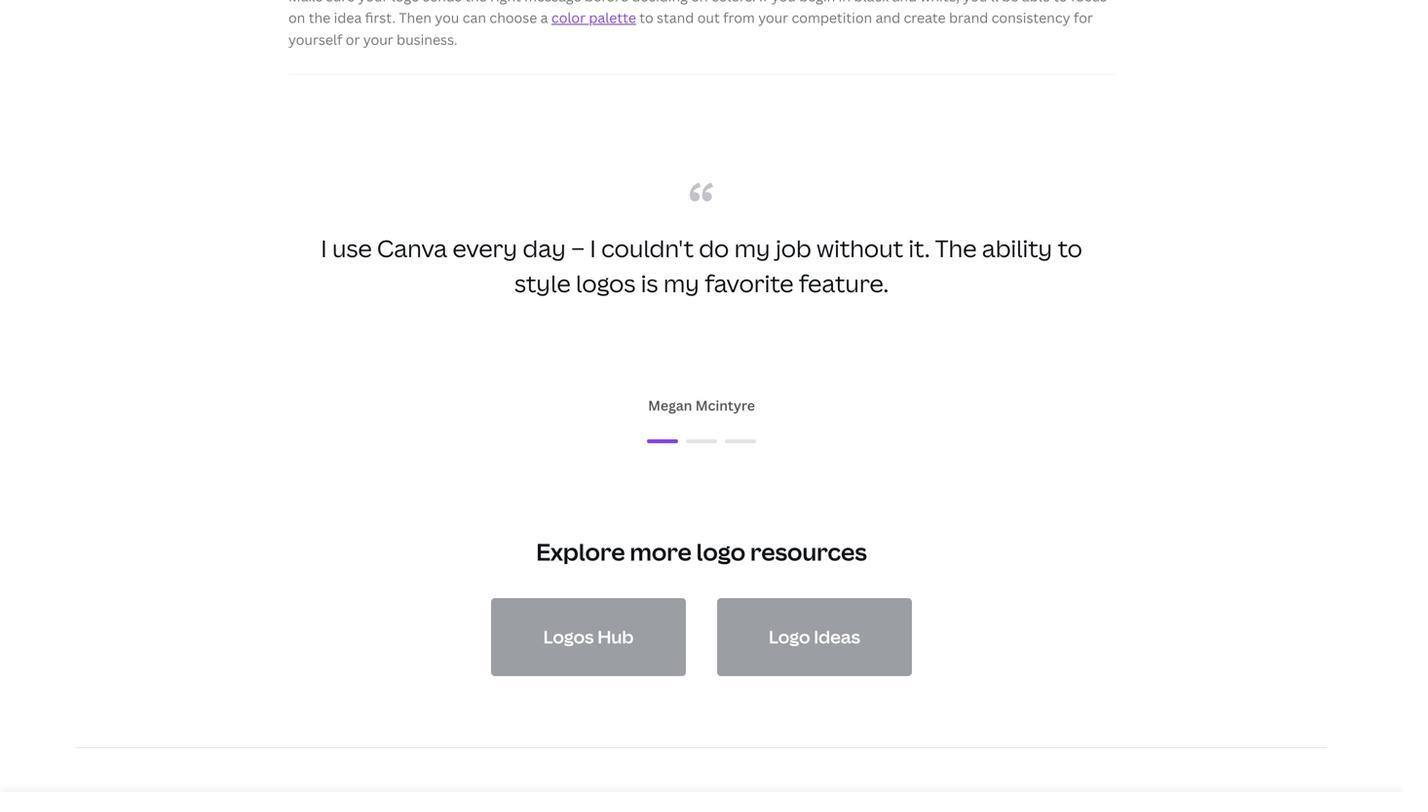 Task type: describe. For each thing, give the bounding box(es) containing it.
favorite
[[705, 267, 794, 299]]

deciding
[[632, 0, 688, 5]]

be
[[1002, 0, 1019, 5]]

logo ideas
[[769, 625, 860, 649]]

begin
[[799, 0, 835, 5]]

0 vertical spatial you
[[772, 0, 796, 5]]

in
[[839, 0, 851, 5]]

right
[[490, 0, 521, 5]]

logo inside the make sure your logo sends the right message before deciding on colors. if you begin in black and white, you'll be able to focus on the idea first. then you can choose a
[[391, 0, 420, 5]]

1 vertical spatial your
[[758, 8, 788, 27]]

white,
[[920, 0, 960, 5]]

business.
[[397, 30, 457, 49]]

logos
[[543, 625, 594, 649]]

job
[[776, 232, 811, 264]]

1 vertical spatial you
[[435, 8, 459, 27]]

to inside i use canva every day – i couldn't do my job without it. the ability to style logos is my favorite feature.
[[1058, 232, 1082, 264]]

1 horizontal spatial the
[[465, 0, 487, 5]]

sends
[[423, 0, 462, 5]]

black
[[854, 0, 889, 5]]

choose
[[490, 8, 537, 27]]

more
[[630, 536, 692, 568]]

stand
[[657, 8, 694, 27]]

to inside the make sure your logo sends the right message before deciding on colors. if you begin in black and white, you'll be able to focus on the idea first. then you can choose a
[[1053, 0, 1067, 5]]

couldn't
[[601, 232, 694, 264]]

for
[[1074, 8, 1093, 27]]

style
[[514, 267, 571, 299]]

logos
[[576, 267, 636, 299]]

make sure your logo sends the right message before deciding on colors. if you begin in black and white, you'll be able to focus on the idea first. then you can choose a
[[288, 0, 1107, 27]]

1 vertical spatial logo
[[696, 536, 746, 568]]

able
[[1022, 0, 1050, 5]]

sure
[[326, 0, 355, 5]]

if
[[759, 0, 768, 5]]

message
[[524, 0, 581, 5]]

ability
[[982, 232, 1053, 264]]

color palette link
[[551, 8, 636, 27]]

megan mcintyre
[[648, 396, 755, 415]]

yourself
[[288, 30, 342, 49]]

then
[[399, 8, 432, 27]]

feature.
[[799, 267, 889, 299]]

use
[[332, 232, 372, 264]]

ideas
[[814, 625, 860, 649]]

do
[[699, 232, 729, 264]]

logo
[[769, 625, 810, 649]]

1 vertical spatial my
[[663, 267, 700, 299]]

every
[[453, 232, 518, 264]]

a
[[540, 8, 548, 27]]

you'll
[[963, 0, 999, 5]]

can
[[463, 8, 486, 27]]



Task type: vqa. For each thing, say whether or not it's contained in the screenshot.
business.
yes



Task type: locate. For each thing, give the bounding box(es) containing it.
megan
[[648, 396, 692, 415]]

my right is
[[663, 267, 700, 299]]

and
[[892, 0, 917, 5], [876, 8, 900, 27]]

colors.
[[711, 0, 756, 5]]

0 horizontal spatial the
[[309, 8, 331, 27]]

0 horizontal spatial my
[[663, 267, 700, 299]]

explore
[[536, 536, 625, 568]]

on up the out
[[691, 0, 708, 5]]

to
[[1053, 0, 1067, 5], [639, 8, 653, 27], [1058, 232, 1082, 264]]

on
[[691, 0, 708, 5], [288, 8, 305, 27]]

0 vertical spatial and
[[892, 0, 917, 5]]

0 horizontal spatial logo
[[391, 0, 420, 5]]

your inside the make sure your logo sends the right message before deciding on colors. if you begin in black and white, you'll be able to focus on the idea first. then you can choose a
[[358, 0, 388, 5]]

the
[[465, 0, 487, 5], [309, 8, 331, 27]]

logos hub link
[[491, 598, 686, 676]]

2 vertical spatial your
[[363, 30, 393, 49]]

your down first.
[[363, 30, 393, 49]]

explore more logo resources
[[536, 536, 867, 568]]

0 vertical spatial the
[[465, 0, 487, 5]]

0 vertical spatial on
[[691, 0, 708, 5]]

and inside to stand out from your competition and create brand consistency for yourself or your business.
[[876, 8, 900, 27]]

and inside the make sure your logo sends the right message before deciding on colors. if you begin in black and white, you'll be able to focus on the idea first. then you can choose a
[[892, 0, 917, 5]]

brand
[[949, 8, 988, 27]]

color
[[551, 8, 586, 27]]

logo up the then
[[391, 0, 420, 5]]

–
[[571, 232, 585, 264]]

0 vertical spatial to
[[1053, 0, 1067, 5]]

0 vertical spatial logo
[[391, 0, 420, 5]]

you right if
[[772, 0, 796, 5]]

the up can
[[465, 0, 487, 5]]

idea
[[334, 8, 362, 27]]

on down make
[[288, 8, 305, 27]]

1 vertical spatial the
[[309, 8, 331, 27]]

1 horizontal spatial you
[[772, 0, 796, 5]]

from
[[723, 8, 755, 27]]

0 vertical spatial my
[[734, 232, 770, 264]]

resources
[[750, 536, 867, 568]]

to inside to stand out from your competition and create brand consistency for yourself or your business.
[[639, 8, 653, 27]]

0 vertical spatial your
[[358, 0, 388, 5]]

is
[[641, 267, 658, 299]]

your up first.
[[358, 0, 388, 5]]

hub
[[598, 625, 634, 649]]

the down make
[[309, 8, 331, 27]]

or
[[346, 30, 360, 49]]

i left use
[[321, 232, 327, 264]]

competition
[[792, 8, 872, 27]]

to right ability
[[1058, 232, 1082, 264]]

select a quotation tab list
[[292, 430, 1111, 453]]

your down if
[[758, 8, 788, 27]]

canva
[[377, 232, 447, 264]]

focus
[[1071, 0, 1107, 5]]

0 horizontal spatial i
[[321, 232, 327, 264]]

1 vertical spatial on
[[288, 8, 305, 27]]

0 horizontal spatial you
[[435, 8, 459, 27]]

logo right more
[[696, 536, 746, 568]]

it.
[[908, 232, 930, 264]]

1 horizontal spatial i
[[590, 232, 596, 264]]

palette
[[589, 8, 636, 27]]

logo
[[391, 0, 420, 5], [696, 536, 746, 568]]

mcintyre
[[695, 396, 755, 415]]

out
[[697, 8, 720, 27]]

1 horizontal spatial my
[[734, 232, 770, 264]]

1 i from the left
[[321, 232, 327, 264]]

logos hub
[[543, 625, 634, 649]]

1 vertical spatial and
[[876, 8, 900, 27]]

to stand out from your competition and create brand consistency for yourself or your business.
[[288, 8, 1093, 49]]

my up favorite
[[734, 232, 770, 264]]

to down deciding
[[639, 8, 653, 27]]

1 horizontal spatial logo
[[696, 536, 746, 568]]

my
[[734, 232, 770, 264], [663, 267, 700, 299]]

and up 'create'
[[892, 0, 917, 5]]

before
[[585, 0, 628, 5]]

1 vertical spatial to
[[639, 8, 653, 27]]

0 horizontal spatial on
[[288, 8, 305, 27]]

2 i from the left
[[590, 232, 596, 264]]

first.
[[365, 8, 396, 27]]

color palette
[[551, 8, 636, 27]]

without
[[817, 232, 903, 264]]

2 vertical spatial to
[[1058, 232, 1082, 264]]

and down the black
[[876, 8, 900, 27]]

quotation mark image
[[690, 182, 713, 202]]

make
[[288, 0, 323, 5]]

your
[[358, 0, 388, 5], [758, 8, 788, 27], [363, 30, 393, 49]]

day
[[523, 232, 566, 264]]

you down sends
[[435, 8, 459, 27]]

i
[[321, 232, 327, 264], [590, 232, 596, 264]]

the
[[935, 232, 977, 264]]

create
[[904, 8, 946, 27]]

to right able
[[1053, 0, 1067, 5]]

consistency
[[992, 8, 1070, 27]]

logo ideas link
[[717, 598, 912, 676]]

you
[[772, 0, 796, 5], [435, 8, 459, 27]]

1 horizontal spatial on
[[691, 0, 708, 5]]

i use canva every day – i couldn't do my job without it. the ability to style logos is my favorite feature.
[[321, 232, 1082, 299]]

i right "–"
[[590, 232, 596, 264]]



